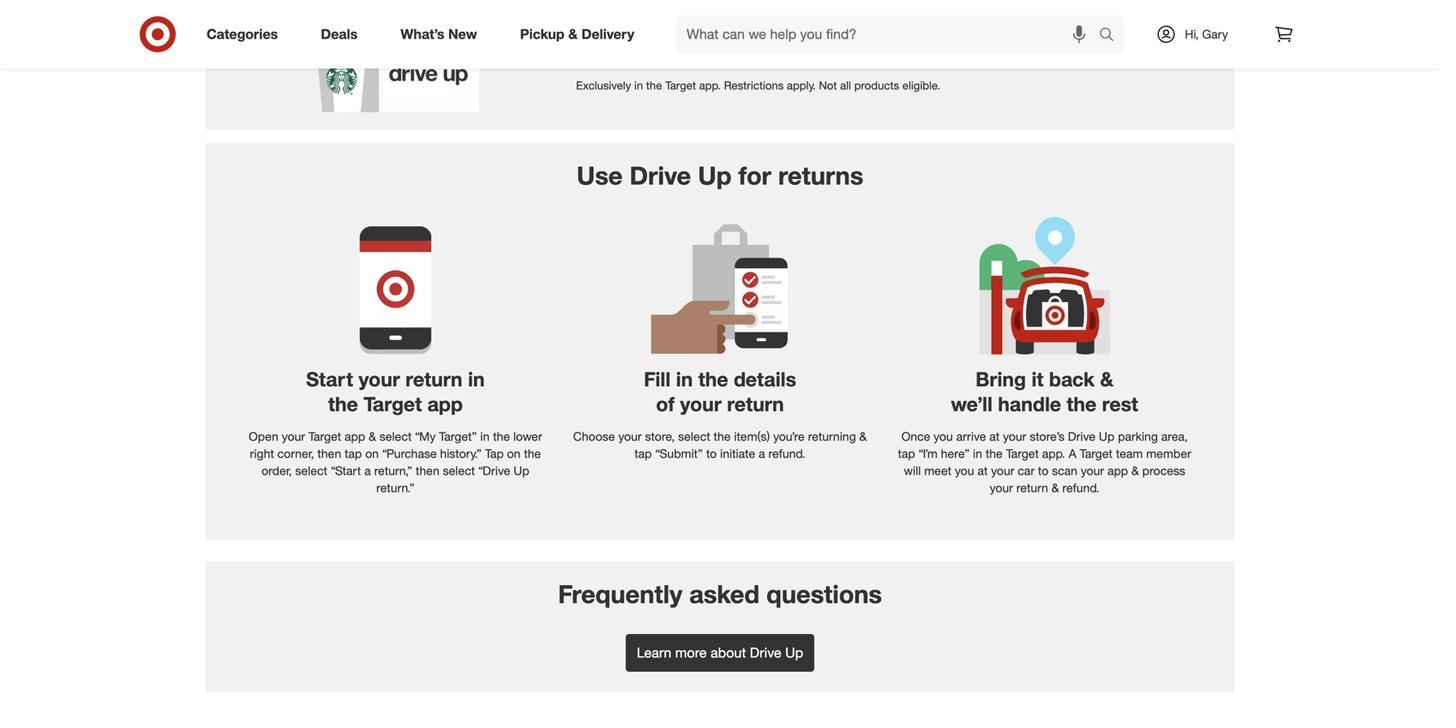 Task type: locate. For each thing, give the bounding box(es) containing it.
start your return in the target app
[[306, 368, 485, 416]]

along
[[970, 40, 1005, 57]]

"submit"
[[655, 446, 703, 461]]

then down "purchase
[[416, 464, 440, 479]]

in inside need a pick-me-up? place your order in the target app once your drive up order is ready & a target team member will bring your starbucks order along with your purchase.
[[817, 21, 828, 38]]

order up the will
[[780, 21, 814, 38]]

1 horizontal spatial on
[[507, 446, 521, 461]]

2 tap from the left
[[635, 446, 652, 461]]

target inside start your return in the target app
[[364, 392, 422, 416]]

order
[[780, 21, 814, 38], [1052, 21, 1085, 38], [933, 40, 967, 57]]

app up "start at the left
[[345, 429, 365, 444]]

on right tap
[[507, 446, 521, 461]]

"start
[[331, 464, 361, 479]]

return."
[[377, 481, 415, 496]]

1 vertical spatial return
[[727, 392, 784, 416]]

1 horizontal spatial return
[[727, 392, 784, 416]]

with
[[1009, 40, 1035, 57]]

0 horizontal spatial then
[[318, 446, 341, 461]]

drive up with
[[993, 21, 1026, 38]]

0 horizontal spatial return
[[406, 368, 463, 392]]

0 vertical spatial return
[[406, 368, 463, 392]]

your right with
[[1039, 40, 1066, 57]]

& up return,"
[[369, 429, 376, 444]]

2 horizontal spatial drive
[[993, 21, 1026, 38]]

your
[[749, 21, 776, 38], [962, 21, 989, 38], [834, 40, 862, 57], [1039, 40, 1066, 57], [359, 368, 400, 392], [680, 392, 722, 416], [282, 429, 305, 444], [619, 429, 642, 444]]

0 vertical spatial app
[[899, 21, 923, 38]]

& up rest
[[1101, 368, 1114, 392]]

in inside fill in the details of your return
[[676, 368, 693, 392]]

1 horizontal spatial tap
[[635, 446, 652, 461]]

in up bring on the top of page
[[817, 21, 828, 38]]

on up return,"
[[365, 446, 379, 461]]

use
[[577, 160, 623, 191]]

place
[[710, 21, 745, 38]]

what's new
[[401, 26, 477, 43]]

& right 'returning' at right bottom
[[860, 429, 867, 444]]

tap down 'store,'
[[635, 446, 652, 461]]

up up with
[[1029, 21, 1048, 38]]

item(s)
[[734, 429, 770, 444]]

0 vertical spatial drive
[[993, 21, 1026, 38]]

new
[[448, 26, 477, 43]]

0 horizontal spatial order
[[780, 21, 814, 38]]

then
[[318, 446, 341, 461], [416, 464, 440, 479]]

select up "submit"
[[678, 429, 711, 444]]

in
[[817, 21, 828, 38], [468, 368, 485, 392], [676, 368, 693, 392], [480, 429, 490, 444]]

select
[[380, 429, 412, 444], [678, 429, 711, 444], [295, 464, 328, 479], [443, 464, 475, 479]]

app inside need a pick-me-up? place your order in the target app once your drive up order is ready & a target team member will bring your starbucks order along with your purchase.
[[899, 21, 923, 38]]

drive right use
[[630, 160, 691, 191]]

up
[[1029, 21, 1048, 38], [698, 160, 732, 191], [514, 464, 530, 479], [786, 645, 804, 661]]

choose
[[573, 429, 615, 444]]

select up "purchase
[[380, 429, 412, 444]]

up left 'for'
[[698, 160, 732, 191]]

1 horizontal spatial drive
[[750, 645, 782, 661]]

a right "start at the left
[[365, 464, 371, 479]]

categories
[[207, 26, 278, 43]]

& right ready
[[615, 40, 624, 57]]

2 vertical spatial app
[[345, 429, 365, 444]]

0 horizontal spatial tap
[[345, 446, 362, 461]]

choose your store, select the item(s) you're returning & tap "submit" to initiate a refund.
[[573, 429, 867, 461]]

pickup
[[520, 26, 565, 43]]

a
[[614, 21, 622, 38], [628, 40, 636, 57], [759, 446, 765, 461], [365, 464, 371, 479]]

app inside start your return in the target app
[[428, 392, 463, 416]]

your left 'store,'
[[619, 429, 642, 444]]

"drive
[[479, 464, 510, 479]]

return
[[406, 368, 463, 392], [727, 392, 784, 416]]

pickup & delivery link
[[506, 15, 656, 53]]

in up target"
[[468, 368, 485, 392]]

in right the fill
[[676, 368, 693, 392]]

0 horizontal spatial on
[[365, 446, 379, 461]]

app
[[899, 21, 923, 38], [428, 392, 463, 416], [345, 429, 365, 444]]

"purchase
[[382, 446, 437, 461]]

refund.
[[769, 446, 806, 461]]

the inside choose your store, select the item(s) you're returning & tap "submit" to initiate a refund.
[[714, 429, 731, 444]]

tap up "start at the left
[[345, 446, 362, 461]]

fill in the details of your return
[[644, 368, 797, 416]]

for
[[739, 160, 772, 191]]

asked
[[690, 579, 760, 610]]

handle
[[998, 392, 1062, 416]]

1 vertical spatial drive
[[630, 160, 691, 191]]

1 horizontal spatial then
[[416, 464, 440, 479]]

1 tap from the left
[[345, 446, 362, 461]]

target"
[[439, 429, 477, 444]]

1 horizontal spatial app
[[428, 392, 463, 416]]

gary
[[1203, 27, 1229, 42]]

a down item(s)
[[759, 446, 765, 461]]

drive right about
[[750, 645, 782, 661]]

deals link
[[306, 15, 379, 53]]

2 horizontal spatial app
[[899, 21, 923, 38]]

you're
[[774, 429, 805, 444]]

fill
[[644, 368, 671, 392]]

tap inside open your target app & select "my target" in the lower right corner, then tap on "purchase history." tap on the order, select "start a return," then select "drive up return."
[[345, 446, 362, 461]]

pick-
[[626, 21, 657, 38]]

delivery
[[582, 26, 635, 43]]

& inside choose your store, select the item(s) you're returning & tap "submit" to initiate a refund.
[[860, 429, 867, 444]]

target up corner, on the left bottom of page
[[309, 429, 341, 444]]

drive
[[993, 21, 1026, 38], [630, 160, 691, 191], [750, 645, 782, 661]]

0 horizontal spatial app
[[345, 429, 365, 444]]

app up starbucks
[[899, 21, 923, 38]]

1 horizontal spatial order
[[933, 40, 967, 57]]

app up target"
[[428, 392, 463, 416]]

target up starbucks
[[856, 21, 895, 38]]

store,
[[645, 429, 675, 444]]

order left is
[[1052, 21, 1085, 38]]

return down details
[[727, 392, 784, 416]]

initiate
[[720, 446, 756, 461]]

need
[[576, 21, 610, 38]]

2 vertical spatial drive
[[750, 645, 782, 661]]

order down once on the top
[[933, 40, 967, 57]]

target down 'me-'
[[640, 40, 678, 57]]

return inside start your return in the target app
[[406, 368, 463, 392]]

your right start
[[359, 368, 400, 392]]

the inside need a pick-me-up? place your order in the target app once your drive up order is ready & a target team member will bring your starbucks order along with your purchase.
[[832, 21, 852, 38]]

on
[[365, 446, 379, 461], [507, 446, 521, 461]]

need a pick-me-up? place your order in the target app once your drive up order is ready & a target team member will bring your starbucks order along with your purchase.
[[576, 21, 1132, 57]]

what's
[[401, 26, 445, 43]]

target
[[856, 21, 895, 38], [640, 40, 678, 57], [364, 392, 422, 416], [309, 429, 341, 444]]

&
[[569, 26, 578, 43], [615, 40, 624, 57], [1101, 368, 1114, 392], [369, 429, 376, 444], [860, 429, 867, 444]]

a inside open your target app & select "my target" in the lower right corner, then tap on "purchase history." tap on the order, select "start a return," then select "drive up return."
[[365, 464, 371, 479]]

up right "drive
[[514, 464, 530, 479]]

target up the "my
[[364, 392, 422, 416]]

1 vertical spatial app
[[428, 392, 463, 416]]

is
[[1089, 21, 1099, 38]]

your inside fill in the details of your return
[[680, 392, 722, 416]]

returning
[[808, 429, 856, 444]]

& inside bring it back & we'll handle the rest
[[1101, 368, 1114, 392]]

your inside choose your store, select the item(s) you're returning & tap "submit" to initiate a refund.
[[619, 429, 642, 444]]

in up tap
[[480, 429, 490, 444]]

history."
[[440, 446, 482, 461]]

your up corner, on the left bottom of page
[[282, 429, 305, 444]]

then up "start at the left
[[318, 446, 341, 461]]

return up the "my
[[406, 368, 463, 392]]

we'll
[[951, 392, 993, 416]]

learn more about drive up
[[637, 645, 804, 661]]

rest
[[1102, 392, 1139, 416]]

your right of
[[680, 392, 722, 416]]

tap
[[345, 446, 362, 461], [635, 446, 652, 461]]

0 horizontal spatial drive
[[630, 160, 691, 191]]

lower
[[514, 429, 542, 444]]

the
[[832, 21, 852, 38], [699, 368, 729, 392], [328, 392, 358, 416], [1067, 392, 1097, 416], [493, 429, 510, 444], [714, 429, 731, 444], [524, 446, 541, 461]]



Task type: vqa. For each thing, say whether or not it's contained in the screenshot.
topmost return
yes



Task type: describe. For each thing, give the bounding box(es) containing it.
ready
[[576, 40, 612, 57]]

the inside start your return in the target app
[[328, 392, 358, 416]]

open
[[249, 429, 279, 444]]

will
[[774, 40, 794, 57]]

bring
[[798, 40, 831, 57]]

once
[[927, 21, 958, 38]]

your inside start your return in the target app
[[359, 368, 400, 392]]

the inside bring it back & we'll handle the rest
[[1067, 392, 1097, 416]]

learn more about drive up link
[[626, 634, 815, 672]]

starbucks
[[866, 40, 929, 57]]

frequently
[[558, 579, 683, 610]]

up inside need a pick-me-up? place your order in the target app once your drive up order is ready & a target team member will bring your starbucks order along with your purchase.
[[1029, 21, 1048, 38]]

in inside start your return in the target app
[[468, 368, 485, 392]]

up?
[[682, 21, 706, 38]]

your up member
[[749, 21, 776, 38]]

1 on from the left
[[365, 446, 379, 461]]

target inside open your target app & select "my target" in the lower right corner, then tap on "purchase history." tap on the order, select "start a return," then select "drive up return."
[[309, 429, 341, 444]]

up down questions
[[786, 645, 804, 661]]

categories link
[[192, 15, 299, 53]]

0 vertical spatial then
[[318, 446, 341, 461]]

& inside open your target app & select "my target" in the lower right corner, then tap on "purchase history." tap on the order, select "start a return," then select "drive up return."
[[369, 429, 376, 444]]

& inside need a pick-me-up? place your order in the target app once your drive up order is ready & a target team member will bring your starbucks order along with your purchase.
[[615, 40, 624, 57]]

start
[[306, 368, 353, 392]]

right
[[250, 446, 274, 461]]

open your target app & select "my target" in the lower right corner, then tap on "purchase history." tap on the order, select "start a return," then select "drive up return."
[[249, 429, 542, 496]]

member
[[718, 40, 770, 57]]

your up along
[[962, 21, 989, 38]]

about
[[711, 645, 746, 661]]

select down the history." at the bottom
[[443, 464, 475, 479]]

returns
[[779, 160, 864, 191]]

app inside open your target app & select "my target" in the lower right corner, then tap on "purchase history." tap on the order, select "start a return," then select "drive up return."
[[345, 429, 365, 444]]

1 vertical spatial then
[[416, 464, 440, 479]]

& right pickup
[[569, 26, 578, 43]]

"my
[[415, 429, 436, 444]]

2 on from the left
[[507, 446, 521, 461]]

back
[[1050, 368, 1095, 392]]

details
[[734, 368, 797, 392]]

hi,
[[1185, 27, 1199, 42]]

what's new link
[[386, 15, 499, 53]]

What can we help you find? suggestions appear below search field
[[677, 15, 1104, 53]]

a down the pick- in the left top of the page
[[628, 40, 636, 57]]

learn
[[637, 645, 672, 661]]

team
[[682, 40, 714, 57]]

tap
[[485, 446, 504, 461]]

in inside open your target app & select "my target" in the lower right corner, then tap on "purchase history." tap on the order, select "start a return," then select "drive up return."
[[480, 429, 490, 444]]

a inside choose your store, select the item(s) you're returning & tap "submit" to initiate a refund.
[[759, 446, 765, 461]]

order,
[[262, 464, 292, 479]]

2 horizontal spatial order
[[1052, 21, 1085, 38]]

up inside open your target app & select "my target" in the lower right corner, then tap on "purchase history." tap on the order, select "start a return," then select "drive up return."
[[514, 464, 530, 479]]

search
[[1092, 28, 1133, 44]]

your right bring on the top of page
[[834, 40, 862, 57]]

frequently asked questions
[[558, 579, 882, 610]]

select inside choose your store, select the item(s) you're returning & tap "submit" to initiate a refund.
[[678, 429, 711, 444]]

purchase.
[[1070, 40, 1132, 57]]

questions
[[767, 579, 882, 610]]

deals
[[321, 26, 358, 43]]

drive inside need a pick-me-up? place your order in the target app once your drive up order is ready & a target team member will bring your starbucks order along with your purchase.
[[993, 21, 1026, 38]]

bring
[[976, 368, 1027, 392]]

return inside fill in the details of your return
[[727, 392, 784, 416]]

the inside fill in the details of your return
[[699, 368, 729, 392]]

your inside open your target app & select "my target" in the lower right corner, then tap on "purchase history." tap on the order, select "start a return," then select "drive up return."
[[282, 429, 305, 444]]

tap inside choose your store, select the item(s) you're returning & tap "submit" to initiate a refund.
[[635, 446, 652, 461]]

return,"
[[374, 464, 413, 479]]

search button
[[1092, 15, 1133, 57]]

more
[[676, 645, 707, 661]]

bring it back & we'll handle the rest
[[951, 368, 1139, 416]]

pickup & delivery
[[520, 26, 635, 43]]

use drive up for returns
[[577, 160, 864, 191]]

corner,
[[278, 446, 314, 461]]

select down corner, on the left bottom of page
[[295, 464, 328, 479]]

hi, gary
[[1185, 27, 1229, 42]]

me-
[[657, 21, 682, 38]]

a left the pick- in the left top of the page
[[614, 21, 622, 38]]

it
[[1032, 368, 1044, 392]]

to
[[706, 446, 717, 461]]

of
[[656, 392, 675, 416]]



